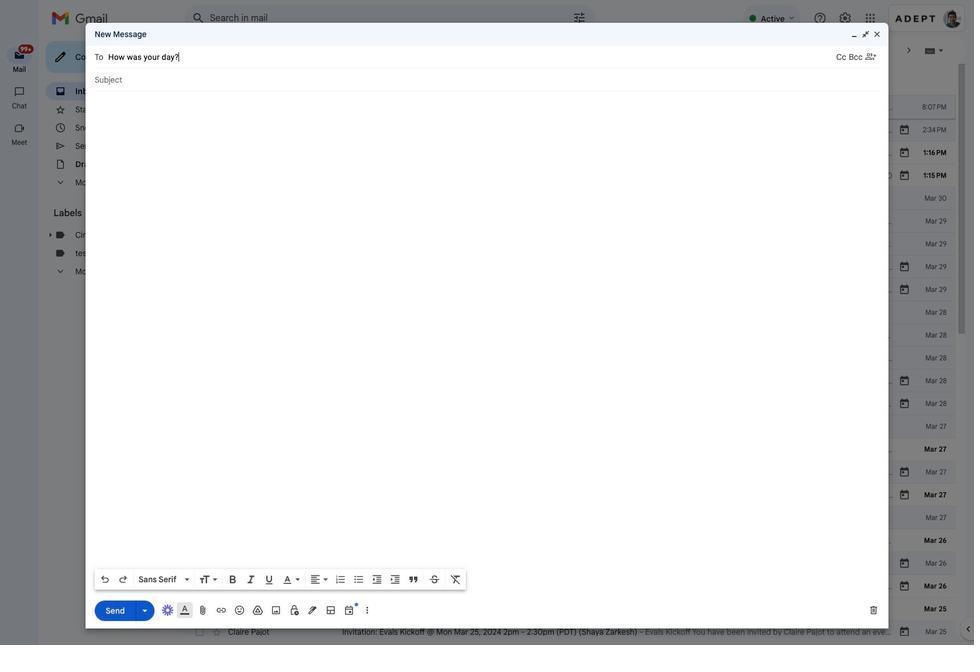 Task type: vqa. For each thing, say whether or not it's contained in the screenshot.
Days
no



Task type: describe. For each thing, give the bounding box(es) containing it.
older image
[[904, 45, 915, 56]]

To recipients text field
[[108, 47, 837, 67]]

strikethrough ‪(⌘⇧x)‬ image
[[429, 574, 440, 585]]

insert emoji ‪(⌘⇧2)‬ image
[[234, 605, 245, 616]]

10 row from the top
[[185, 301, 956, 324]]

set up a time to meet image
[[343, 605, 355, 616]]

4 row from the top
[[185, 164, 956, 187]]

bold ‪(⌘b)‬ image
[[227, 574, 238, 585]]

underline ‪(⌘u)‬ image
[[264, 575, 275, 586]]

more options image
[[364, 605, 371, 616]]

italic ‪(⌘i)‬ image
[[245, 574, 257, 585]]

23 row from the top
[[185, 598, 956, 621]]

19 row from the top
[[185, 507, 956, 529]]

discard draft ‪(⌘⇧d)‬ image
[[868, 605, 880, 616]]

quote ‪(⌘⇧9)‬ image
[[408, 574, 419, 585]]

18 row from the top
[[185, 484, 956, 507]]

15 row from the top
[[185, 415, 956, 438]]

more send options image
[[139, 605, 151, 616]]

option inside formatting options "toolbar"
[[136, 574, 183, 585]]

refresh image
[[228, 45, 240, 56]]

numbered list ‪(⌘⇧7)‬ image
[[335, 574, 346, 585]]

promotions tab
[[329, 64, 473, 96]]

17 row from the top
[[185, 461, 956, 484]]

insert signature image
[[307, 605, 318, 616]]

toggle confidential mode image
[[289, 605, 300, 616]]

11 row from the top
[[185, 324, 956, 347]]

search in mail image
[[188, 8, 209, 29]]

22 row from the top
[[185, 575, 956, 598]]

minimize image
[[850, 30, 859, 39]]

Search in mail search field
[[185, 5, 596, 32]]

primary tab
[[185, 64, 328, 96]]

close image
[[873, 30, 882, 39]]

16 row from the top
[[185, 438, 956, 461]]

settings image
[[839, 11, 852, 25]]

remove formatting ‪(⌘\)‬ image
[[450, 574, 462, 585]]



Task type: locate. For each thing, give the bounding box(es) containing it.
20 row from the top
[[185, 529, 956, 552]]

1 row from the top
[[185, 96, 956, 119]]

6 row from the top
[[185, 210, 956, 233]]

13 row from the top
[[185, 370, 956, 393]]

pop out image
[[862, 30, 871, 39]]

insert link ‪(⌘k)‬ image
[[216, 605, 227, 616]]

insert files using drive image
[[252, 605, 264, 616]]

undo ‪(⌘z)‬ image
[[99, 574, 111, 585]]

12 row from the top
[[185, 347, 956, 370]]

21 row from the top
[[185, 552, 956, 575]]

Message Body text field
[[95, 97, 880, 566]]

navigation
[[0, 37, 40, 645]]

24 row from the top
[[185, 621, 956, 644]]

mail, 845 unread messages image
[[14, 47, 32, 58]]

updates, one new message, tab
[[474, 64, 617, 96]]

dialog
[[86, 23, 889, 629]]

advanced search options image
[[568, 6, 591, 29]]

tab list
[[185, 64, 956, 96]]

main content
[[185, 64, 956, 645]]

5 row from the top
[[185, 187, 956, 210]]

3 row from the top
[[185, 141, 956, 164]]

heading
[[0, 65, 39, 74], [0, 102, 39, 111], [0, 138, 39, 147], [54, 208, 162, 219]]

formatting options toolbar
[[95, 569, 466, 590]]

2 row from the top
[[185, 119, 956, 141]]

gmail image
[[51, 7, 114, 30]]

14 row from the top
[[185, 393, 956, 415]]

8 row from the top
[[185, 256, 956, 278]]

Subject field
[[95, 74, 880, 86]]

indent more ‪(⌘])‬ image
[[390, 574, 401, 585]]

redo ‪(⌘y)‬ image
[[118, 574, 129, 585]]

indent less ‪(⌘[)‬ image
[[371, 574, 383, 585]]

attach files image
[[197, 605, 209, 616]]

bulleted list ‪(⌘⇧8)‬ image
[[353, 574, 365, 585]]

select a layout image
[[325, 605, 337, 616]]

9 row from the top
[[185, 278, 956, 301]]

insert photo image
[[270, 605, 282, 616]]

7 row from the top
[[185, 233, 956, 256]]

option
[[136, 574, 183, 585]]

row
[[185, 96, 956, 119], [185, 119, 956, 141], [185, 141, 956, 164], [185, 164, 956, 187], [185, 187, 956, 210], [185, 210, 956, 233], [185, 233, 956, 256], [185, 256, 956, 278], [185, 278, 956, 301], [185, 301, 956, 324], [185, 324, 956, 347], [185, 347, 956, 370], [185, 370, 956, 393], [185, 393, 956, 415], [185, 415, 956, 438], [185, 438, 956, 461], [185, 461, 956, 484], [185, 484, 956, 507], [185, 507, 956, 529], [185, 529, 956, 552], [185, 552, 956, 575], [185, 575, 956, 598], [185, 598, 956, 621], [185, 621, 956, 644]]



